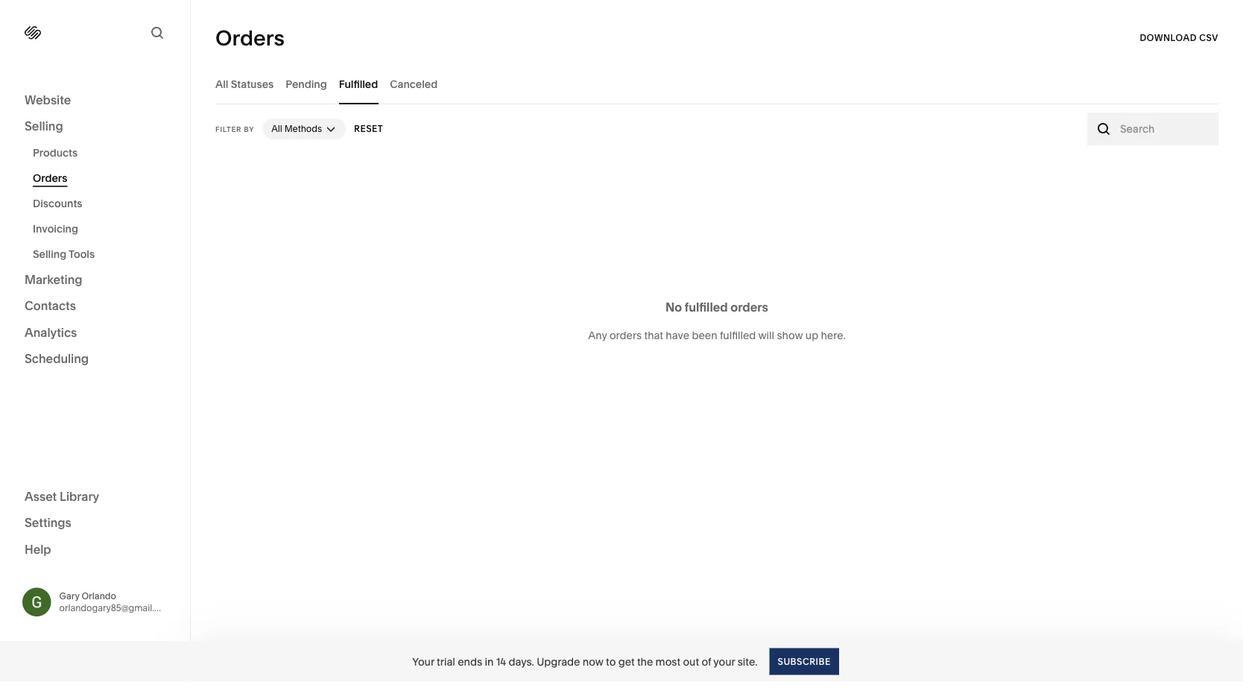 Task type: vqa. For each thing, say whether or not it's contained in the screenshot.
the Help related to Help
no



Task type: locate. For each thing, give the bounding box(es) containing it.
that
[[645, 329, 664, 342]]

1 vertical spatial orders
[[610, 329, 642, 342]]

pending
[[286, 78, 327, 90]]

14
[[496, 655, 506, 668]]

selling up marketing on the top left
[[33, 248, 67, 261]]

orders up statuses
[[216, 25, 285, 51]]

your trial ends in 14 days. upgrade now to get the most out of your site.
[[413, 655, 758, 668]]

1 horizontal spatial orders
[[731, 300, 769, 314]]

all for all statuses
[[216, 78, 229, 90]]

discounts link
[[33, 191, 174, 216]]

any orders that have been fulfilled will show up here.
[[589, 329, 846, 342]]

your
[[413, 655, 435, 668]]

fulfilled button
[[339, 63, 378, 104]]

website
[[25, 92, 71, 107]]

trial
[[437, 655, 456, 668]]

most
[[656, 655, 681, 668]]

marketing
[[25, 272, 82, 287]]

out
[[683, 655, 700, 668]]

orders
[[216, 25, 285, 51], [33, 172, 67, 185]]

statuses
[[231, 78, 274, 90]]

1 vertical spatial selling
[[33, 248, 67, 261]]

download csv
[[1141, 32, 1219, 43]]

scheduling link
[[25, 351, 166, 368]]

selling for selling
[[25, 119, 63, 133]]

selling
[[25, 119, 63, 133], [33, 248, 67, 261]]

no
[[666, 300, 682, 314]]

fulfilled
[[339, 78, 378, 90]]

will
[[759, 329, 775, 342]]

scheduling
[[25, 352, 89, 366]]

0 horizontal spatial orders
[[33, 172, 67, 185]]

in
[[485, 655, 494, 668]]

filter
[[216, 125, 242, 133]]

products
[[33, 147, 78, 159]]

website link
[[25, 92, 166, 109]]

fulfilled
[[685, 300, 728, 314], [720, 329, 756, 342]]

help link
[[25, 541, 51, 558]]

asset library
[[25, 489, 99, 504]]

all methods
[[272, 123, 322, 134]]

all inside tab list
[[216, 78, 229, 90]]

0 vertical spatial orders
[[731, 300, 769, 314]]

tools
[[69, 248, 95, 261]]

0 vertical spatial selling
[[25, 119, 63, 133]]

fulfilled up been
[[685, 300, 728, 314]]

products link
[[33, 140, 174, 166]]

by
[[244, 125, 254, 133]]

0 horizontal spatial all
[[216, 78, 229, 90]]

all for all methods
[[272, 123, 282, 134]]

subscribe
[[778, 656, 831, 667]]

ends
[[458, 655, 483, 668]]

all left the methods
[[272, 123, 282, 134]]

have
[[666, 329, 690, 342]]

settings link
[[25, 515, 166, 532]]

of
[[702, 655, 712, 668]]

reset
[[354, 123, 384, 134]]

fulfilled left will
[[720, 329, 756, 342]]

methods
[[285, 123, 322, 134]]

show
[[777, 329, 804, 342]]

tab list containing all statuses
[[216, 63, 1219, 104]]

orders right any
[[610, 329, 642, 342]]

orders up will
[[731, 300, 769, 314]]

up
[[806, 329, 819, 342]]

selling down website
[[25, 119, 63, 133]]

no fulfilled orders
[[666, 300, 769, 314]]

orders down 'products' at the top of the page
[[33, 172, 67, 185]]

0 vertical spatial all
[[216, 78, 229, 90]]

orders
[[731, 300, 769, 314], [610, 329, 642, 342]]

all left statuses
[[216, 78, 229, 90]]

analytics link
[[25, 324, 166, 342]]

been
[[692, 329, 718, 342]]

all methods button
[[263, 119, 346, 139]]

csv
[[1200, 32, 1219, 43]]

tab list
[[216, 63, 1219, 104]]

asset
[[25, 489, 57, 504]]

0 vertical spatial orders
[[216, 25, 285, 51]]

1 horizontal spatial all
[[272, 123, 282, 134]]

gary
[[59, 591, 80, 602]]

download
[[1141, 32, 1198, 43]]

1 vertical spatial orders
[[33, 172, 67, 185]]

0 horizontal spatial orders
[[610, 329, 642, 342]]

help
[[25, 542, 51, 557]]

analytics
[[25, 325, 77, 340]]

upgrade
[[537, 655, 581, 668]]

1 vertical spatial all
[[272, 123, 282, 134]]

all
[[216, 78, 229, 90], [272, 123, 282, 134]]

orlando
[[82, 591, 116, 602]]



Task type: describe. For each thing, give the bounding box(es) containing it.
all statuses button
[[216, 63, 274, 104]]

selling for selling tools
[[33, 248, 67, 261]]

1 vertical spatial fulfilled
[[720, 329, 756, 342]]

orlandogary85@gmail.com
[[59, 603, 173, 614]]

download csv button
[[1141, 25, 1219, 51]]

selling tools
[[33, 248, 95, 261]]

filter by
[[216, 125, 254, 133]]

canceled button
[[390, 63, 438, 104]]

here.
[[821, 329, 846, 342]]

1 horizontal spatial orders
[[216, 25, 285, 51]]

marketing link
[[25, 271, 166, 289]]

discounts
[[33, 197, 82, 210]]

gary orlando orlandogary85@gmail.com
[[59, 591, 173, 614]]

the
[[638, 655, 653, 668]]

any
[[589, 329, 607, 342]]

site.
[[738, 655, 758, 668]]

orders inside "link"
[[33, 172, 67, 185]]

library
[[60, 489, 99, 504]]

0 vertical spatial fulfilled
[[685, 300, 728, 314]]

invoicing
[[33, 223, 78, 235]]

days.
[[509, 655, 535, 668]]

Search field
[[1121, 121, 1211, 137]]

get
[[619, 655, 635, 668]]

to
[[606, 655, 616, 668]]

orders link
[[33, 166, 174, 191]]

selling link
[[25, 118, 166, 136]]

pending button
[[286, 63, 327, 104]]

reset button
[[354, 116, 384, 142]]

subscribe button
[[770, 648, 840, 675]]

canceled
[[390, 78, 438, 90]]

your
[[714, 655, 736, 668]]

contacts link
[[25, 298, 166, 315]]

all statuses
[[216, 78, 274, 90]]

asset library link
[[25, 488, 166, 506]]

now
[[583, 655, 604, 668]]

selling tools link
[[33, 242, 174, 267]]

settings
[[25, 516, 71, 530]]

contacts
[[25, 299, 76, 313]]

invoicing link
[[33, 216, 174, 242]]



